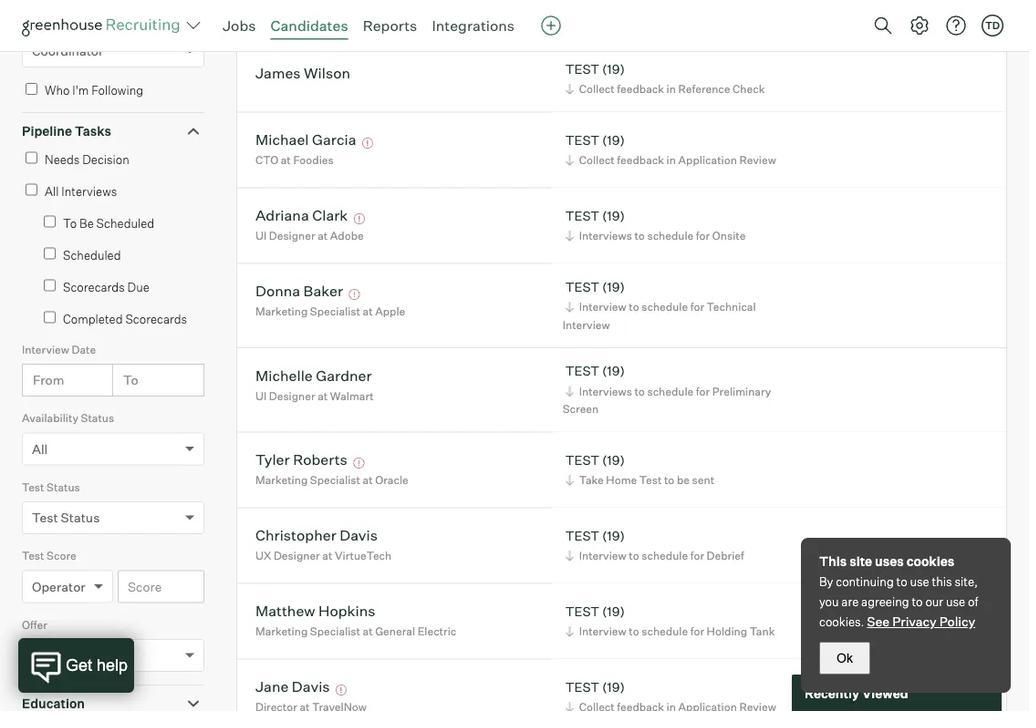 Task type: describe. For each thing, give the bounding box(es) containing it.
collect feedback in application review link
[[563, 152, 781, 169]]

at inside christopher davis ux designer at virtuetech
[[322, 550, 333, 563]]

schedule for test (19) interview to schedule for technical interview
[[642, 300, 688, 314]]

baker
[[304, 282, 343, 300]]

reports link
[[363, 16, 417, 35]]

screen inside interviews to schedule for preliminary screen
[[563, 16, 599, 29]]

interviews to schedule for onsite link
[[563, 227, 751, 245]]

schedule for test (19) interview to schedule for debrief
[[642, 550, 688, 563]]

ui designer at adobe
[[256, 229, 364, 243]]

marketing specialist at apple
[[256, 305, 406, 319]]

date
[[72, 343, 96, 357]]

test (19) collect feedback in application review
[[566, 132, 777, 167]]

donna baker
[[256, 282, 343, 300]]

michael garcia link
[[256, 131, 356, 152]]

be
[[677, 474, 690, 488]]

our
[[926, 595, 944, 610]]

take home test to be sent link
[[563, 472, 719, 489]]

marketing specialist at oracle
[[256, 474, 409, 488]]

(19) for test (19) interviews to schedule for onsite
[[602, 208, 625, 224]]

test for test (19) interview to schedule for technical interview
[[566, 279, 600, 295]]

clark
[[312, 206, 348, 225]]

agreeing
[[862, 595, 910, 610]]

test (19) interview to schedule for holding tank
[[566, 604, 775, 639]]

candidates
[[271, 16, 348, 35]]

reports
[[363, 16, 417, 35]]

Scorecards Due checkbox
[[44, 280, 56, 292]]

status for test status
[[47, 481, 80, 494]]

donna baker link
[[256, 282, 343, 303]]

see privacy policy link
[[867, 614, 976, 630]]

tasks
[[75, 123, 111, 139]]

at right cto
[[281, 154, 291, 167]]

cto
[[256, 154, 279, 167]]

adriana clark
[[256, 206, 348, 225]]

Needs Decision checkbox
[[26, 152, 37, 164]]

by
[[820, 575, 834, 590]]

apple
[[375, 305, 406, 319]]

for inside interviews to schedule for preliminary screen
[[696, 0, 710, 12]]

oracle
[[375, 474, 409, 488]]

0 vertical spatial all
[[45, 184, 59, 199]]

matthew hopkins link
[[256, 603, 376, 624]]

marketing for donna
[[256, 305, 308, 319]]

wilson
[[304, 64, 351, 82]]

greenhouse recruiting image
[[22, 15, 186, 37]]

test (19) interviews to schedule for onsite
[[566, 208, 746, 243]]

test score
[[22, 550, 76, 563]]

at inside michelle gardner ui designer at walmart
[[318, 389, 328, 403]]

by continuing to use this site, you are agreeing to our use of cookies.
[[820, 575, 979, 630]]

donna baker has been in technical interview for more than 14 days image
[[346, 290, 363, 300]]

adobe
[[330, 229, 364, 243]]

configure image
[[909, 15, 931, 37]]

0 vertical spatial scheduled
[[96, 216, 154, 231]]

1 vertical spatial use
[[946, 595, 966, 610]]

to inside test (19) interviews to schedule for onsite
[[635, 229, 645, 243]]

test (19) interview to schedule for technical interview
[[563, 279, 756, 332]]

2 vertical spatial status
[[61, 510, 100, 526]]

to be scheduled
[[63, 216, 154, 231]]

to inside test (19) interview to schedule for debrief
[[629, 550, 640, 563]]

recently viewed
[[805, 686, 909, 702]]

check
[[733, 82, 765, 96]]

marketing for tyler
[[256, 474, 308, 488]]

test for test (19) interviews to schedule for onsite
[[566, 208, 600, 224]]

foodies
[[293, 154, 334, 167]]

viewed
[[862, 686, 909, 702]]

td button
[[982, 15, 1004, 37]]

due
[[127, 280, 150, 295]]

test for test (19) take home test to be sent
[[566, 452, 600, 468]]

who
[[45, 83, 70, 98]]

1 vertical spatial scorecards
[[125, 312, 187, 326]]

(19) for test (19) take home test to be sent
[[602, 452, 625, 468]]

designer for christopher
[[274, 550, 320, 563]]

schedule for test (19) interviews to schedule for onsite
[[648, 229, 694, 243]]

search image
[[873, 15, 894, 37]]

collect for test (19) collect feedback in application review
[[579, 154, 615, 167]]

continuing
[[836, 575, 894, 590]]

All Interviews checkbox
[[26, 184, 37, 196]]

test for test (19) interview to schedule for holding tank
[[566, 604, 600, 620]]

test (19) take home test to be sent
[[566, 452, 715, 488]]

michael garcia has been in application review for more than 5 days image
[[360, 138, 376, 149]]

garcia
[[312, 131, 356, 149]]

completed scorecards
[[63, 312, 187, 326]]

all interviews
[[45, 184, 117, 199]]

adriana clark has been in onsite for more than 21 days image
[[351, 214, 368, 225]]

for for test (19) interview to schedule for holding tank
[[691, 625, 705, 639]]

0 vertical spatial designer
[[269, 229, 315, 243]]

be
[[79, 216, 94, 231]]

screen inside the "test (19) interviews to schedule for preliminary screen"
[[563, 403, 599, 416]]

(19) for test (19) collect feedback in reference check
[[602, 61, 625, 77]]

test (19) collect feedback in reference check
[[566, 61, 765, 96]]

matthew
[[256, 603, 315, 621]]

jobs link
[[223, 16, 256, 35]]

to left our
[[912, 595, 923, 610]]

for for test (19) interview to schedule for technical interview
[[691, 300, 705, 314]]

schedule for test (19) interviews to schedule for preliminary screen
[[648, 385, 694, 399]]

Who I'm Following checkbox
[[26, 83, 37, 95]]

from
[[33, 373, 64, 389]]

electric
[[418, 625, 457, 639]]

to inside test (19) take home test to be sent
[[664, 474, 675, 488]]

jobs
[[223, 16, 256, 35]]

james wilson
[[256, 64, 351, 82]]

interviews inside interviews to schedule for preliminary screen
[[579, 0, 632, 12]]

at inside matthew hopkins marketing specialist at general electric
[[363, 625, 373, 639]]

specialist for donna baker
[[310, 305, 360, 319]]

test (19) interview to schedule for debrief
[[566, 528, 745, 563]]

Completed Scorecards checkbox
[[44, 312, 56, 324]]

technical
[[707, 300, 756, 314]]

tyler roberts link
[[256, 451, 348, 472]]

ok
[[837, 652, 853, 666]]

ux
[[256, 550, 271, 563]]

test inside test (19) take home test to be sent
[[640, 474, 662, 488]]

operator
[[32, 579, 86, 595]]

scorecards due
[[63, 280, 150, 295]]

preliminary inside interviews to schedule for preliminary screen
[[713, 0, 772, 12]]

score
[[47, 550, 76, 563]]

test for test (19) collect feedback in application review
[[566, 132, 600, 148]]

site,
[[955, 575, 978, 590]]

interview date
[[22, 343, 96, 357]]

this
[[932, 575, 953, 590]]

needs decision
[[45, 152, 129, 167]]

in for test (19) collect feedback in reference check
[[667, 82, 676, 96]]

holding
[[707, 625, 748, 639]]

who i'm following
[[45, 83, 143, 98]]

tank
[[750, 625, 775, 639]]

(19) for test (19) interview to schedule for debrief
[[602, 528, 625, 544]]

marketing inside matthew hopkins marketing specialist at general electric
[[256, 625, 308, 639]]

status for all
[[81, 412, 114, 426]]

ok button
[[820, 643, 871, 675]]

michael garcia
[[256, 131, 356, 149]]

interview to schedule for technical interview link
[[563, 299, 756, 334]]

cto at foodies
[[256, 154, 334, 167]]

sent
[[692, 474, 715, 488]]

test for test (19)
[[566, 680, 600, 696]]

preliminary inside the "test (19) interviews to schedule for preliminary screen"
[[713, 385, 772, 399]]

interview for test (19) interview to schedule for technical interview
[[579, 300, 627, 314]]

(19) for test (19) interview to schedule for technical interview
[[602, 279, 625, 295]]

to for to
[[123, 373, 138, 389]]

to inside test (19) interview to schedule for holding tank
[[629, 625, 640, 639]]



Task type: vqa. For each thing, say whether or not it's contained in the screenshot.


Task type: locate. For each thing, give the bounding box(es) containing it.
all down offer
[[32, 648, 48, 664]]

to inside the "test (19) interviews to schedule for preliminary screen"
[[635, 385, 645, 399]]

2 collect from the top
[[579, 154, 615, 167]]

1 specialist from the top
[[310, 305, 360, 319]]

policy
[[940, 614, 976, 630]]

1 vertical spatial davis
[[292, 678, 330, 697]]

0 vertical spatial to
[[63, 216, 77, 231]]

7 (19) from the top
[[602, 528, 625, 544]]

2 vertical spatial specialist
[[310, 625, 360, 639]]

collect feedback in reference check link
[[563, 80, 770, 98]]

this site uses cookies
[[820, 554, 955, 570]]

(19) down interview to schedule for technical interview link
[[602, 363, 625, 379]]

in left application
[[667, 154, 676, 167]]

marketing down matthew
[[256, 625, 308, 639]]

8 (19) from the top
[[602, 604, 625, 620]]

0 horizontal spatial use
[[910, 575, 930, 590]]

test inside test (19) collect feedback in reference check
[[566, 61, 600, 77]]

(19) inside the "test (19) interviews to schedule for preliminary screen"
[[602, 363, 625, 379]]

1 vertical spatial feedback
[[617, 154, 664, 167]]

test inside 'test (19) collect feedback in application review'
[[566, 132, 600, 148]]

test status element
[[22, 479, 204, 548]]

1 vertical spatial preliminary
[[713, 385, 772, 399]]

at down tyler roberts has been in take home test for more than 7 days "image"
[[363, 474, 373, 488]]

test
[[566, 61, 600, 77], [566, 132, 600, 148], [566, 208, 600, 224], [566, 279, 600, 295], [566, 363, 600, 379], [566, 452, 600, 468], [566, 528, 600, 544], [566, 604, 600, 620], [566, 680, 600, 696]]

preliminary up the check
[[713, 0, 772, 12]]

3 test from the top
[[566, 208, 600, 224]]

ui down adriana
[[256, 229, 267, 243]]

schedule inside test (19) interview to schedule for debrief
[[642, 550, 688, 563]]

0 vertical spatial preliminary
[[713, 0, 772, 12]]

for for test (19) interviews to schedule for preliminary screen
[[696, 385, 710, 399]]

1 vertical spatial test status
[[32, 510, 100, 526]]

0 horizontal spatial to
[[63, 216, 77, 231]]

i'm
[[72, 83, 89, 98]]

0 horizontal spatial davis
[[292, 678, 330, 697]]

1 horizontal spatial scorecards
[[125, 312, 187, 326]]

coordinator
[[22, 13, 83, 27], [32, 43, 103, 59]]

all for availability status
[[32, 441, 48, 457]]

to inside test (19) interview to schedule for technical interview
[[629, 300, 640, 314]]

to up test (19) collect feedback in reference check
[[635, 0, 645, 12]]

feedback up test (19) interviews to schedule for onsite
[[617, 154, 664, 167]]

home
[[606, 474, 637, 488]]

(19) up "interview to schedule for holding tank" link
[[602, 604, 625, 620]]

0 vertical spatial specialist
[[310, 305, 360, 319]]

1 marketing from the top
[[256, 305, 308, 319]]

1 (19) from the top
[[602, 61, 625, 77]]

feedback for test (19) collect feedback in reference check
[[617, 82, 664, 96]]

interview inside test (19) interview to schedule for holding tank
[[579, 625, 627, 639]]

at down donna baker has been in technical interview for more than 14 days image
[[363, 305, 373, 319]]

2 vertical spatial all
[[32, 648, 48, 664]]

for inside test (19) interview to schedule for technical interview
[[691, 300, 705, 314]]

(19) down "interview to schedule for holding tank" link
[[602, 680, 625, 696]]

walmart
[[330, 389, 374, 403]]

To Be Scheduled checkbox
[[44, 216, 56, 228]]

test inside test (19) interviews to schedule for onsite
[[566, 208, 600, 224]]

schedule for test (19) interview to schedule for holding tank
[[642, 625, 688, 639]]

specialist down baker
[[310, 305, 360, 319]]

designer down christopher
[[274, 550, 320, 563]]

interview for test (19) interview to schedule for holding tank
[[579, 625, 627, 639]]

roberts
[[293, 451, 348, 469]]

coordinator element
[[22, 12, 204, 80]]

application
[[679, 154, 737, 167]]

collect inside 'test (19) collect feedback in application review'
[[579, 154, 615, 167]]

completed
[[63, 312, 123, 326]]

to left the be
[[664, 474, 675, 488]]

interview inside test (19) interview to schedule for debrief
[[579, 550, 627, 563]]

to up test (19) interview to schedule for technical interview
[[635, 229, 645, 243]]

status up score
[[61, 510, 100, 526]]

1 vertical spatial scheduled
[[63, 248, 121, 263]]

1 vertical spatial interviews to schedule for preliminary screen link
[[563, 383, 772, 418]]

to down the completed scorecards
[[123, 373, 138, 389]]

9 (19) from the top
[[602, 680, 625, 696]]

take
[[579, 474, 604, 488]]

tyler roberts has been in take home test for more than 7 days image
[[351, 458, 367, 469]]

(19) inside test (19) collect feedback in reference check
[[602, 61, 625, 77]]

1 feedback from the top
[[617, 82, 664, 96]]

4 test from the top
[[566, 279, 600, 295]]

for inside test (19) interview to schedule for holding tank
[[691, 625, 705, 639]]

status right 'availability' at the left of the page
[[81, 412, 114, 426]]

collect for test (19) collect feedback in reference check
[[579, 82, 615, 96]]

1 preliminary from the top
[[713, 0, 772, 12]]

james
[[256, 64, 301, 82]]

td
[[986, 19, 1000, 31]]

1 vertical spatial to
[[123, 373, 138, 389]]

needs
[[45, 152, 80, 167]]

to down interview to schedule for debrief link
[[629, 625, 640, 639]]

4 (19) from the top
[[602, 279, 625, 295]]

to left be
[[63, 216, 77, 231]]

to for to be scheduled
[[63, 216, 77, 231]]

test inside test (19) interview to schedule for debrief
[[566, 528, 600, 544]]

availability
[[22, 412, 78, 426]]

to
[[63, 216, 77, 231], [123, 373, 138, 389]]

test inside test (19) interview to schedule for holding tank
[[566, 604, 600, 620]]

schedule left onsite
[[648, 229, 694, 243]]

scheduled down be
[[63, 248, 121, 263]]

pipeline
[[22, 123, 72, 139]]

scorecards down due
[[125, 312, 187, 326]]

designer inside christopher davis ux designer at virtuetech
[[274, 550, 320, 563]]

0 vertical spatial test status
[[22, 481, 80, 494]]

to down uses
[[897, 575, 908, 590]]

general
[[375, 625, 415, 639]]

specialist down hopkins
[[310, 625, 360, 639]]

(19) up home
[[602, 452, 625, 468]]

1 vertical spatial collect
[[579, 154, 615, 167]]

privacy
[[893, 614, 937, 630]]

for for test (19) interview to schedule for debrief
[[691, 550, 705, 563]]

matthew hopkins marketing specialist at general electric
[[256, 603, 457, 639]]

jane davis link
[[256, 678, 330, 699]]

1 test from the top
[[566, 61, 600, 77]]

davis inside christopher davis ux designer at virtuetech
[[340, 527, 378, 545]]

to down interview to schedule for technical interview link
[[635, 385, 645, 399]]

2 marketing from the top
[[256, 474, 308, 488]]

2 vertical spatial designer
[[274, 550, 320, 563]]

3 (19) from the top
[[602, 208, 625, 224]]

scorecards up completed
[[63, 280, 125, 295]]

all right all interviews option
[[45, 184, 59, 199]]

(19) up interviews to schedule for onsite "link"
[[602, 208, 625, 224]]

1 ui from the top
[[256, 229, 267, 243]]

see
[[867, 614, 890, 630]]

christopher
[[256, 527, 337, 545]]

2 ui from the top
[[256, 389, 267, 403]]

scorecards
[[63, 280, 125, 295], [125, 312, 187, 326]]

1 vertical spatial screen
[[563, 403, 599, 416]]

christopher davis ux designer at virtuetech
[[256, 527, 392, 563]]

0 vertical spatial marketing
[[256, 305, 308, 319]]

5 (19) from the top
[[602, 363, 625, 379]]

all down 'availability' at the left of the page
[[32, 441, 48, 457]]

for left debrief
[[691, 550, 705, 563]]

schedule inside test (19) interview to schedule for holding tank
[[642, 625, 688, 639]]

9 test from the top
[[566, 680, 600, 696]]

marketing down tyler
[[256, 474, 308, 488]]

michelle gardner ui designer at walmart
[[256, 367, 374, 403]]

in for test (19) collect feedback in application review
[[667, 154, 676, 167]]

interviews to schedule for preliminary screen link up test (19) take home test to be sent
[[563, 383, 772, 418]]

test inside test (19) take home test to be sent
[[566, 452, 600, 468]]

michelle
[[256, 367, 313, 385]]

1 vertical spatial in
[[667, 154, 676, 167]]

designer down 'adriana clark' "link"
[[269, 229, 315, 243]]

feedback for test (19) collect feedback in application review
[[617, 154, 664, 167]]

3 specialist from the top
[[310, 625, 360, 639]]

use left this
[[910, 575, 930, 590]]

6 test from the top
[[566, 452, 600, 468]]

for inside the "test (19) interviews to schedule for preliminary screen"
[[696, 385, 710, 399]]

for
[[696, 0, 710, 12], [696, 229, 710, 243], [691, 300, 705, 314], [696, 385, 710, 399], [691, 550, 705, 563], [691, 625, 705, 639]]

feedback left the reference
[[617, 82, 664, 96]]

2 preliminary from the top
[[713, 385, 772, 399]]

interviews inside the "test (19) interviews to schedule for preliminary screen"
[[579, 385, 632, 399]]

test status up score
[[32, 510, 100, 526]]

0 vertical spatial coordinator
[[22, 13, 83, 27]]

designer down michelle
[[269, 389, 315, 403]]

0 vertical spatial scorecards
[[63, 280, 125, 295]]

Score number field
[[118, 571, 204, 604]]

7 test from the top
[[566, 528, 600, 544]]

1 in from the top
[[667, 82, 676, 96]]

schedule inside interviews to schedule for preliminary screen
[[648, 0, 694, 12]]

(19) for test (19)
[[602, 680, 625, 696]]

0 vertical spatial use
[[910, 575, 930, 590]]

2 test from the top
[[566, 132, 600, 148]]

designer inside michelle gardner ui designer at walmart
[[269, 389, 315, 403]]

td button
[[978, 11, 1008, 40]]

to down interviews to schedule for onsite "link"
[[629, 300, 640, 314]]

onsite
[[713, 229, 746, 243]]

1 collect from the top
[[579, 82, 615, 96]]

1 vertical spatial marketing
[[256, 474, 308, 488]]

(19) inside test (19) interviews to schedule for onsite
[[602, 208, 625, 224]]

(19) inside 'test (19) collect feedback in application review'
[[602, 132, 625, 148]]

debrief
[[707, 550, 745, 563]]

(19) inside test (19) interview to schedule for debrief
[[602, 528, 625, 544]]

5 test from the top
[[566, 363, 600, 379]]

feedback inside 'test (19) collect feedback in application review'
[[617, 154, 664, 167]]

ui down michelle
[[256, 389, 267, 403]]

in inside test (19) collect feedback in reference check
[[667, 82, 676, 96]]

of
[[968, 595, 979, 610]]

for for test (19) interviews to schedule for onsite
[[696, 229, 710, 243]]

james wilson link
[[256, 64, 351, 85]]

(19) up interview to schedule for debrief link
[[602, 528, 625, 544]]

schedule inside test (19) interviews to schedule for onsite
[[648, 229, 694, 243]]

decision
[[82, 152, 129, 167]]

following
[[91, 83, 143, 98]]

preliminary down the technical
[[713, 385, 772, 399]]

davis up virtuetech
[[340, 527, 378, 545]]

1 vertical spatial all
[[32, 441, 48, 457]]

(19) inside test (19) take home test to be sent
[[602, 452, 625, 468]]

specialist inside matthew hopkins marketing specialist at general electric
[[310, 625, 360, 639]]

marketing down the donna
[[256, 305, 308, 319]]

2 feedback from the top
[[617, 154, 664, 167]]

(19) up collect feedback in application review link
[[602, 132, 625, 148]]

for left holding
[[691, 625, 705, 639]]

in inside 'test (19) collect feedback in application review'
[[667, 154, 676, 167]]

jane davis has been in application review for more than 5 days image
[[333, 686, 350, 697]]

interviews to schedule for preliminary screen link up test (19) collect feedback in reference check
[[563, 0, 772, 31]]

candidates link
[[271, 16, 348, 35]]

schedule
[[648, 0, 694, 12], [648, 229, 694, 243], [642, 300, 688, 314], [648, 385, 694, 399], [642, 550, 688, 563], [642, 625, 688, 639]]

davis for jane
[[292, 678, 330, 697]]

interview for test (19) interview to schedule for debrief
[[579, 550, 627, 563]]

Scheduled checkbox
[[44, 248, 56, 260]]

2 screen from the top
[[563, 403, 599, 416]]

all inside availability status element
[[32, 441, 48, 457]]

christopher davis link
[[256, 527, 378, 548]]

test for test (19) interview to schedule for debrief
[[566, 528, 600, 544]]

to up test (19) interview to schedule for holding tank
[[629, 550, 640, 563]]

recently
[[805, 686, 860, 702]]

2 in from the top
[[667, 154, 676, 167]]

all for offer
[[32, 648, 48, 664]]

integrations link
[[432, 16, 515, 35]]

for left the technical
[[691, 300, 705, 314]]

0 vertical spatial interviews to schedule for preliminary screen link
[[563, 0, 772, 31]]

1 horizontal spatial to
[[123, 373, 138, 389]]

for down interview to schedule for technical interview link
[[696, 385, 710, 399]]

for up test (19) collect feedback in reference check
[[696, 0, 710, 12]]

jane
[[256, 678, 289, 697]]

feedback
[[617, 82, 664, 96], [617, 154, 664, 167]]

offer element
[[22, 617, 204, 686]]

(19) up collect feedback in reference check link
[[602, 61, 625, 77]]

test for test (19) interviews to schedule for preliminary screen
[[566, 363, 600, 379]]

0 horizontal spatial scorecards
[[63, 280, 125, 295]]

schedule up test (19) collect feedback in reference check
[[648, 0, 694, 12]]

davis inside jane davis link
[[292, 678, 330, 697]]

adriana clark link
[[256, 206, 348, 227]]

schedule left debrief
[[642, 550, 688, 563]]

2 vertical spatial marketing
[[256, 625, 308, 639]]

in left the reference
[[667, 82, 676, 96]]

integrations
[[432, 16, 515, 35]]

use left of
[[946, 595, 966, 610]]

at down michelle gardner link
[[318, 389, 328, 403]]

1 vertical spatial designer
[[269, 389, 315, 403]]

1 vertical spatial ui
[[256, 389, 267, 403]]

2 (19) from the top
[[602, 132, 625, 148]]

1 vertical spatial status
[[47, 481, 80, 494]]

2 specialist from the top
[[310, 474, 360, 488]]

status down availability status element
[[47, 481, 80, 494]]

6 (19) from the top
[[602, 452, 625, 468]]

0 vertical spatial davis
[[340, 527, 378, 545]]

test inside test (19) interview to schedule for technical interview
[[566, 279, 600, 295]]

designer for michelle
[[269, 389, 315, 403]]

test inside the "test (19) interviews to schedule for preliminary screen"
[[566, 363, 600, 379]]

site
[[850, 554, 873, 570]]

scheduled
[[96, 216, 154, 231], [63, 248, 121, 263]]

to inside interviews to schedule for preliminary screen
[[635, 0, 645, 12]]

donna
[[256, 282, 300, 300]]

offer
[[22, 619, 47, 632]]

1 screen from the top
[[563, 16, 599, 29]]

cookies
[[907, 554, 955, 570]]

3 marketing from the top
[[256, 625, 308, 639]]

for inside test (19) interview to schedule for debrief
[[691, 550, 705, 563]]

0 vertical spatial screen
[[563, 16, 599, 29]]

schedule down interview to schedule for technical interview link
[[648, 385, 694, 399]]

1 vertical spatial specialist
[[310, 474, 360, 488]]

status inside availability status element
[[81, 412, 114, 426]]

1 vertical spatial coordinator
[[32, 43, 103, 59]]

availability status
[[22, 412, 114, 426]]

specialist
[[310, 305, 360, 319], [310, 474, 360, 488], [310, 625, 360, 639]]

interviews to schedule for preliminary screen
[[563, 0, 772, 29]]

interviews
[[579, 0, 632, 12], [61, 184, 117, 199], [579, 229, 632, 243], [579, 385, 632, 399]]

reference
[[679, 82, 731, 96]]

gardner
[[316, 367, 372, 385]]

review
[[740, 154, 777, 167]]

pipeline tasks
[[22, 123, 111, 139]]

1 horizontal spatial use
[[946, 595, 966, 610]]

test for test (19) collect feedback in reference check
[[566, 61, 600, 77]]

availability status element
[[22, 410, 204, 479]]

(19) for test (19) collect feedback in application review
[[602, 132, 625, 148]]

davis for christopher
[[340, 527, 378, 545]]

0 vertical spatial status
[[81, 412, 114, 426]]

schedule left holding
[[642, 625, 688, 639]]

ui inside michelle gardner ui designer at walmart
[[256, 389, 267, 403]]

(19) inside test (19) interview to schedule for technical interview
[[602, 279, 625, 295]]

specialist down roberts
[[310, 474, 360, 488]]

at down clark
[[318, 229, 328, 243]]

0 vertical spatial feedback
[[617, 82, 664, 96]]

collect inside test (19) collect feedback in reference check
[[579, 82, 615, 96]]

interviews to schedule for preliminary screen link
[[563, 0, 772, 31], [563, 383, 772, 418]]

1 interviews to schedule for preliminary screen link from the top
[[563, 0, 772, 31]]

schedule inside the "test (19) interviews to schedule for preliminary screen"
[[648, 385, 694, 399]]

1 horizontal spatial davis
[[340, 527, 378, 545]]

(19) for test (19) interview to schedule for holding tank
[[602, 604, 625, 620]]

(19) for test (19) interviews to schedule for preliminary screen
[[602, 363, 625, 379]]

at left general
[[363, 625, 373, 639]]

test (19)
[[566, 680, 625, 696]]

interview to schedule for holding tank link
[[563, 624, 780, 641]]

davis left jane davis has been in application review for more than 5 days icon
[[292, 678, 330, 697]]

(19) up interview to schedule for technical interview link
[[602, 279, 625, 295]]

schedule left the technical
[[642, 300, 688, 314]]

at down christopher davis link
[[322, 550, 333, 563]]

interviews inside test (19) interviews to schedule for onsite
[[579, 229, 632, 243]]

0 vertical spatial ui
[[256, 229, 267, 243]]

adriana
[[256, 206, 309, 225]]

8 test from the top
[[566, 604, 600, 620]]

for inside test (19) interviews to schedule for onsite
[[696, 229, 710, 243]]

specialist for tyler roberts
[[310, 474, 360, 488]]

schedule inside test (19) interview to schedule for technical interview
[[642, 300, 688, 314]]

scheduled right be
[[96, 216, 154, 231]]

test status down 'availability' at the left of the page
[[22, 481, 80, 494]]

virtuetech
[[335, 550, 392, 563]]

(19) inside test (19) interview to schedule for holding tank
[[602, 604, 625, 620]]

0 vertical spatial collect
[[579, 82, 615, 96]]

all inside offer element
[[32, 648, 48, 664]]

feedback inside test (19) collect feedback in reference check
[[617, 82, 664, 96]]

for left onsite
[[696, 229, 710, 243]]

2 interviews to schedule for preliminary screen link from the top
[[563, 383, 772, 418]]

0 vertical spatial in
[[667, 82, 676, 96]]



